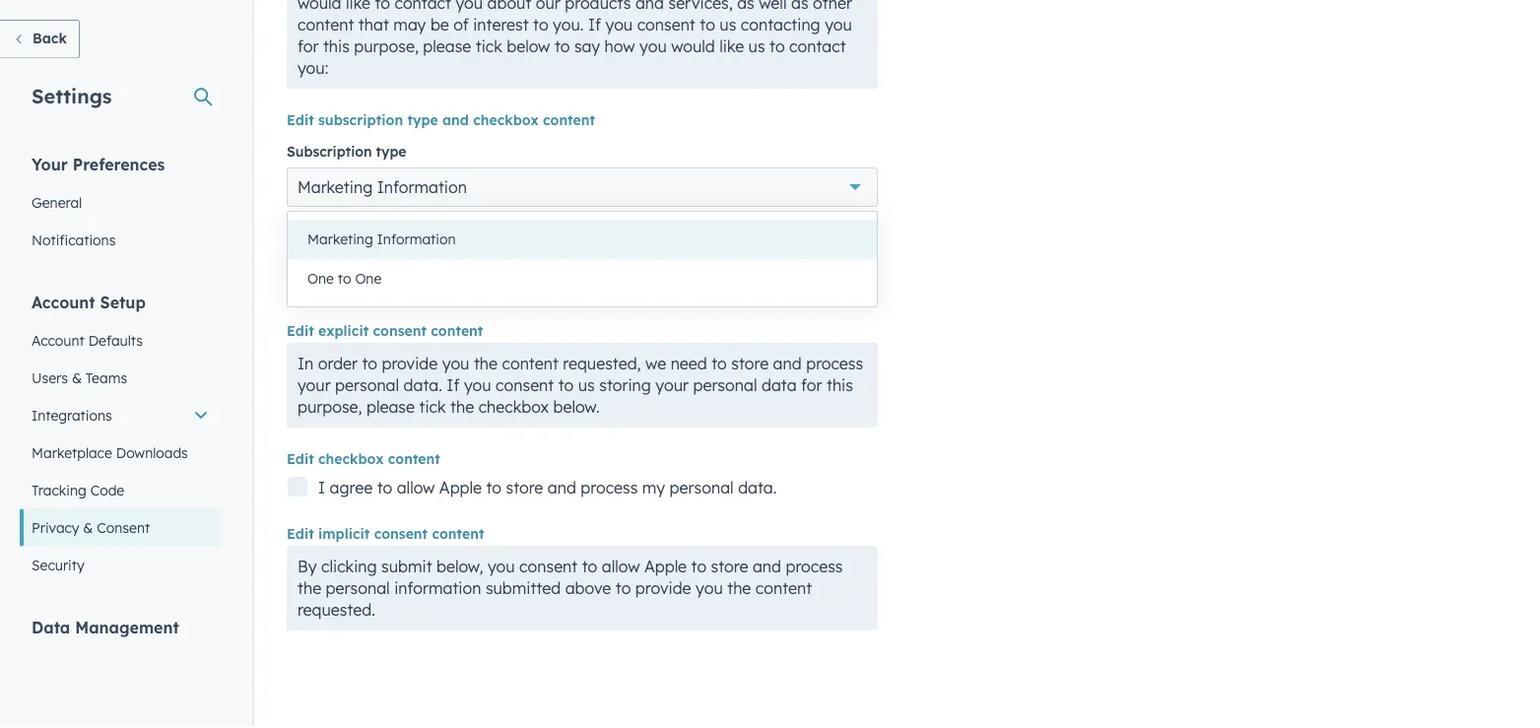 Task type: vqa. For each thing, say whether or not it's contained in the screenshot.
2023 associated with 1:29
no



Task type: locate. For each thing, give the bounding box(es) containing it.
store
[[732, 354, 769, 374], [506, 478, 543, 498], [711, 557, 748, 577]]

1 horizontal spatial &
[[83, 519, 93, 536]]

allow inside by clicking submit below, you consent to allow apple to store and process the personal information submitted above to provide you the content requested.
[[602, 557, 640, 577]]

3 edit from the top
[[287, 450, 314, 468]]

personal down clicking
[[326, 579, 390, 598]]

1 vertical spatial marketing
[[307, 231, 373, 248]]

edit for edit checkbox content
[[287, 450, 314, 468]]

personal
[[335, 375, 399, 395], [693, 375, 757, 395], [670, 478, 734, 498], [326, 579, 390, 598]]

0 vertical spatial agree
[[330, 230, 373, 249]]

and
[[443, 111, 469, 129], [773, 354, 802, 374], [548, 478, 576, 498], [753, 557, 782, 577]]

1 i from the top
[[318, 230, 325, 249]]

and inside in order to provide you the content requested, we need to store and process your personal data. if you consent to us storing your personal data for this purpose, please tick the checkbox below.
[[773, 354, 802, 374]]

agree
[[330, 230, 373, 249], [330, 478, 373, 498]]

i for i agree to receive other communications from apple.
[[318, 230, 325, 249]]

0 horizontal spatial allow
[[397, 478, 435, 498]]

0 vertical spatial marketing information
[[298, 177, 467, 197]]

data down other
[[441, 284, 478, 304]]

personal right my
[[670, 478, 734, 498]]

above
[[565, 579, 611, 598]]

& for users
[[72, 369, 82, 386]]

in order to provide you the content requested, we need to store and process your personal data. if you consent to us storing your personal data for this purpose, please tick the checkbox below.
[[298, 354, 864, 417]]

2 your from the left
[[656, 375, 689, 395]]

1 vertical spatial consent
[[97, 519, 150, 536]]

list box
[[288, 212, 877, 306]]

0 vertical spatial checkbox
[[473, 111, 539, 129]]

0 horizontal spatial apple
[[439, 478, 482, 498]]

one up 'edit explicit consent content'
[[355, 270, 382, 287]]

2 account from the top
[[32, 332, 85, 349]]

2 one from the left
[[355, 270, 382, 287]]

account setup element
[[20, 291, 221, 584]]

i
[[318, 230, 325, 249], [318, 478, 325, 498]]

purpose,
[[298, 397, 362, 417]]

your down we
[[656, 375, 689, 395]]

2 edit from the top
[[287, 322, 314, 340]]

1 information from the top
[[377, 177, 467, 197]]

account
[[32, 292, 95, 312], [32, 332, 85, 349]]

provide right above
[[636, 579, 691, 598]]

consent inside edit implicit consent content button
[[374, 525, 428, 543]]

and inside button
[[443, 111, 469, 129]]

0 vertical spatial information
[[377, 177, 467, 197]]

data
[[32, 617, 70, 637]]

edit inside button
[[287, 111, 314, 129]]

0 horizontal spatial type
[[376, 143, 407, 160]]

0 vertical spatial data.
[[404, 375, 442, 395]]

marketing inside dropdown button
[[298, 177, 373, 197]]

1 one from the left
[[307, 270, 334, 287]]

1 vertical spatial agree
[[330, 478, 373, 498]]

one up 'explicit'
[[307, 270, 334, 287]]

1 vertical spatial type
[[376, 143, 407, 160]]

data.
[[404, 375, 442, 395], [738, 478, 777, 498]]

list box containing marketing information
[[288, 212, 877, 306]]

defaults
[[88, 332, 143, 349]]

account for account defaults
[[32, 332, 85, 349]]

consent
[[287, 284, 350, 304], [97, 519, 150, 536]]

checkbox
[[473, 111, 539, 129], [479, 397, 549, 417], [318, 450, 384, 468]]

process
[[376, 284, 436, 304], [806, 354, 864, 374], [581, 478, 638, 498], [786, 557, 843, 577]]

1 vertical spatial provide
[[636, 579, 691, 598]]

your down in
[[298, 375, 331, 395]]

&
[[72, 369, 82, 386], [83, 519, 93, 536]]

0 vertical spatial store
[[732, 354, 769, 374]]

0 vertical spatial apple
[[439, 478, 482, 498]]

consent up 'explicit'
[[287, 284, 350, 304]]

0 vertical spatial marketing
[[298, 177, 373, 197]]

1 vertical spatial checkbox
[[479, 397, 549, 417]]

2 vertical spatial checkbox
[[318, 450, 384, 468]]

1 horizontal spatial data
[[762, 375, 797, 395]]

privacy
[[32, 519, 79, 536]]

consent up submitted
[[519, 557, 578, 577]]

the
[[474, 354, 498, 374], [450, 397, 474, 417], [298, 579, 321, 598], [728, 579, 751, 598]]

allow up above
[[602, 557, 640, 577]]

checkbox inside button
[[318, 450, 384, 468]]

marketing information up one to one
[[307, 231, 456, 248]]

i agree to allow apple to store and process my personal data.
[[318, 478, 777, 498]]

0 vertical spatial &
[[72, 369, 82, 386]]

i down edit checkbox content button
[[318, 478, 325, 498]]

1 vertical spatial store
[[506, 478, 543, 498]]

0 vertical spatial i
[[318, 230, 325, 249]]

& right users
[[72, 369, 82, 386]]

security
[[32, 556, 84, 574]]

2 i from the top
[[318, 478, 325, 498]]

edit for edit implicit consent content
[[287, 525, 314, 543]]

0 horizontal spatial &
[[72, 369, 82, 386]]

edit for edit explicit consent content
[[287, 322, 314, 340]]

requested.
[[298, 600, 375, 620]]

i for i agree to allow apple to store and process my personal data.
[[318, 478, 325, 498]]

1 edit from the top
[[287, 111, 314, 129]]

0 horizontal spatial consent
[[97, 519, 150, 536]]

personal down need
[[693, 375, 757, 395]]

1 vertical spatial allow
[[602, 557, 640, 577]]

1 agree from the top
[[330, 230, 373, 249]]

0 horizontal spatial your
[[298, 375, 331, 395]]

0 vertical spatial provide
[[382, 354, 438, 374]]

my
[[642, 478, 665, 498]]

edit subscription type and checkbox content button
[[287, 108, 595, 132]]

to
[[377, 230, 392, 249], [338, 270, 351, 287], [355, 284, 371, 304], [362, 354, 378, 374], [712, 354, 727, 374], [559, 375, 574, 395], [377, 478, 392, 498], [486, 478, 502, 498], [582, 557, 598, 577], [691, 557, 707, 577], [616, 579, 631, 598]]

1 vertical spatial i
[[318, 478, 325, 498]]

marketing information
[[298, 177, 467, 197], [307, 231, 456, 248]]

process inside in order to provide you the content requested, we need to store and process your personal data. if you consent to us storing your personal data for this purpose, please tick the checkbox below.
[[806, 354, 864, 374]]

& right privacy
[[83, 519, 93, 536]]

1 vertical spatial &
[[83, 519, 93, 536]]

content
[[543, 111, 595, 129], [431, 322, 483, 340], [502, 354, 559, 374], [388, 450, 440, 468], [432, 525, 484, 543], [756, 579, 812, 598]]

content inside in order to provide you the content requested, we need to store and process your personal data. if you consent to us storing your personal data for this purpose, please tick the checkbox below.
[[502, 354, 559, 374]]

marketing information down subscription type
[[298, 177, 467, 197]]

type right subscription at left
[[407, 111, 438, 129]]

1 horizontal spatial one
[[355, 270, 382, 287]]

1 horizontal spatial apple
[[644, 557, 687, 577]]

1 vertical spatial information
[[377, 231, 456, 248]]

consent inside in order to provide you the content requested, we need to store and process your personal data. if you consent to us storing your personal data for this purpose, please tick the checkbox below.
[[496, 375, 554, 395]]

marketing information inside dropdown button
[[298, 177, 467, 197]]

marketing inside button
[[307, 231, 373, 248]]

information inside button
[[377, 231, 456, 248]]

edit implicit consent content
[[287, 525, 484, 543]]

data
[[441, 284, 478, 304], [762, 375, 797, 395]]

consent down tracking code link at left
[[97, 519, 150, 536]]

edit subscription type and checkbox content
[[287, 111, 595, 129]]

4 edit from the top
[[287, 525, 314, 543]]

personal up please
[[335, 375, 399, 395]]

0 vertical spatial account
[[32, 292, 95, 312]]

1 vertical spatial apple
[[644, 557, 687, 577]]

0 horizontal spatial data.
[[404, 375, 442, 395]]

security link
[[20, 546, 221, 584]]

subscription type
[[287, 143, 407, 160]]

account up account defaults at the top of page
[[32, 292, 95, 312]]

0 vertical spatial allow
[[397, 478, 435, 498]]

need
[[671, 354, 707, 374]]

apple down my
[[644, 557, 687, 577]]

account up users
[[32, 332, 85, 349]]

consent inside edit explicit consent content button
[[373, 322, 427, 340]]

consent up submit
[[374, 525, 428, 543]]

1 vertical spatial data
[[762, 375, 797, 395]]

marketplace
[[32, 444, 112, 461]]

subscription
[[287, 143, 372, 160]]

please
[[367, 397, 415, 417]]

edit up subscription
[[287, 111, 314, 129]]

this
[[827, 375, 853, 395]]

edit implicit consent content button
[[287, 522, 484, 546]]

0 vertical spatial data
[[441, 284, 478, 304]]

consent up below.
[[496, 375, 554, 395]]

allow
[[397, 478, 435, 498], [602, 557, 640, 577]]

checkbox inside button
[[473, 111, 539, 129]]

0 horizontal spatial one
[[307, 270, 334, 287]]

1 account from the top
[[32, 292, 95, 312]]

privacy & consent link
[[20, 509, 221, 546]]

1 horizontal spatial data.
[[738, 478, 777, 498]]

1 horizontal spatial provide
[[636, 579, 691, 598]]

2 information from the top
[[377, 231, 456, 248]]

agree down edit checkbox content button
[[330, 478, 373, 498]]

edit inside button
[[287, 525, 314, 543]]

edit up "by"
[[287, 525, 314, 543]]

provide inside in order to provide you the content requested, we need to store and process your personal data. if you consent to us storing your personal data for this purpose, please tick the checkbox below.
[[382, 354, 438, 374]]

data left for
[[762, 375, 797, 395]]

1 vertical spatial data.
[[738, 478, 777, 498]]

1 horizontal spatial allow
[[602, 557, 640, 577]]

your preferences
[[32, 154, 165, 174]]

edit
[[287, 111, 314, 129], [287, 322, 314, 340], [287, 450, 314, 468], [287, 525, 314, 543]]

to inside button
[[338, 270, 351, 287]]

one
[[307, 270, 334, 287], [355, 270, 382, 287]]

0 vertical spatial type
[[407, 111, 438, 129]]

store inside in order to provide you the content requested, we need to store and process your personal data. if you consent to us storing your personal data for this purpose, please tick the checkbox below.
[[732, 354, 769, 374]]

0 horizontal spatial provide
[[382, 354, 438, 374]]

notifications link
[[20, 221, 221, 259]]

edit down purpose,
[[287, 450, 314, 468]]

back link
[[0, 20, 80, 59]]

type down subscription at left
[[376, 143, 407, 160]]

provide down edit explicit consent content button
[[382, 354, 438, 374]]

subscription
[[318, 111, 403, 129]]

marketing information inside button
[[307, 231, 456, 248]]

i agree to receive other communications from apple.
[[318, 230, 711, 249]]

below.
[[553, 397, 600, 417]]

consent
[[373, 322, 427, 340], [496, 375, 554, 395], [374, 525, 428, 543], [519, 557, 578, 577]]

information up receive
[[377, 177, 467, 197]]

1 horizontal spatial type
[[407, 111, 438, 129]]

edit checkbox content button
[[287, 447, 440, 471]]

information up consent to process data
[[377, 231, 456, 248]]

data inside in order to provide you the content requested, we need to store and process your personal data. if you consent to us storing your personal data for this purpose, please tick the checkbox below.
[[762, 375, 797, 395]]

2 vertical spatial store
[[711, 557, 748, 577]]

marketplace downloads link
[[20, 434, 221, 472]]

1 vertical spatial marketing information
[[307, 231, 456, 248]]

marketing up one to one
[[307, 231, 373, 248]]

marketing down subscription
[[298, 177, 373, 197]]

tracking
[[32, 481, 87, 499]]

account setup
[[32, 292, 146, 312]]

one to one button
[[288, 259, 877, 299]]

your
[[298, 375, 331, 395], [656, 375, 689, 395]]

agree up one to one
[[330, 230, 373, 249]]

edit up in
[[287, 322, 314, 340]]

allow up the "edit implicit consent content"
[[397, 478, 435, 498]]

explicit
[[318, 322, 369, 340]]

1 vertical spatial account
[[32, 332, 85, 349]]

requested,
[[563, 354, 641, 374]]

apple up below, at the left bottom of page
[[439, 478, 482, 498]]

consent inside account setup element
[[97, 519, 150, 536]]

1 horizontal spatial your
[[656, 375, 689, 395]]

marketing information button
[[288, 220, 877, 259]]

we
[[646, 354, 666, 374]]

2 agree from the top
[[330, 478, 373, 498]]

i up one to one
[[318, 230, 325, 249]]

consent down consent to process data
[[373, 322, 427, 340]]

information
[[377, 177, 467, 197], [377, 231, 456, 248]]

receive
[[397, 230, 450, 249]]

1 horizontal spatial consent
[[287, 284, 350, 304]]

content inside by clicking submit below, you consent to allow apple to store and process the personal information submitted above to provide you the content requested.
[[756, 579, 812, 598]]



Task type: describe. For each thing, give the bounding box(es) containing it.
data. inside in order to provide you the content requested, we need to store and process your personal data. if you consent to us storing your personal data for this purpose, please tick the checkbox below.
[[404, 375, 442, 395]]

other
[[454, 230, 493, 249]]

settings
[[32, 83, 112, 108]]

implicit
[[318, 525, 370, 543]]

& for privacy
[[83, 519, 93, 536]]

information
[[394, 579, 481, 598]]

1 your from the left
[[298, 375, 331, 395]]

by
[[298, 557, 317, 577]]

account for account setup
[[32, 292, 95, 312]]

and inside by clicking submit below, you consent to allow apple to store and process the personal information submitted above to provide you the content requested.
[[753, 557, 782, 577]]

in
[[298, 354, 314, 374]]

privacy & consent
[[32, 519, 150, 536]]

below,
[[437, 557, 483, 577]]

tick
[[419, 397, 446, 417]]

integrations button
[[20, 397, 221, 434]]

tracking code link
[[20, 472, 221, 509]]

0 horizontal spatial data
[[441, 284, 478, 304]]

users & teams
[[32, 369, 127, 386]]

users
[[32, 369, 68, 386]]

code
[[90, 481, 124, 499]]

marketplace downloads
[[32, 444, 188, 461]]

storing
[[599, 375, 651, 395]]

order
[[318, 354, 358, 374]]

edit explicit consent content button
[[287, 319, 483, 343]]

agree for i agree to allow apple to store and process my personal data.
[[330, 478, 373, 498]]

clicking
[[321, 557, 377, 577]]

process inside by clicking submit below, you consent to allow apple to store and process the personal information submitted above to provide you the content requested.
[[786, 557, 843, 577]]

apple.
[[665, 230, 711, 249]]

management
[[75, 617, 179, 637]]

for
[[801, 375, 822, 395]]

your
[[32, 154, 68, 174]]

personal inside by clicking submit below, you consent to allow apple to store and process the personal information submitted above to provide you the content requested.
[[326, 579, 390, 598]]

account defaults
[[32, 332, 143, 349]]

0 vertical spatial consent
[[287, 284, 350, 304]]

from
[[625, 230, 661, 249]]

edit explicit consent content
[[287, 322, 483, 340]]

one to one
[[307, 270, 382, 287]]

notifications
[[32, 231, 116, 248]]

checkbox inside in order to provide you the content requested, we need to store and process your personal data. if you consent to us storing your personal data for this purpose, please tick the checkbox below.
[[479, 397, 549, 417]]

users & teams link
[[20, 359, 221, 397]]

provide inside by clicking submit below, you consent to allow apple to store and process the personal information submitted above to provide you the content requested.
[[636, 579, 691, 598]]

consent to process data
[[287, 284, 478, 304]]

edit checkbox content
[[287, 450, 440, 468]]

back
[[33, 30, 67, 47]]

preferences
[[73, 154, 165, 174]]

store inside by clicking submit below, you consent to allow apple to store and process the personal information submitted above to provide you the content requested.
[[711, 557, 748, 577]]

if
[[447, 375, 460, 395]]

account defaults link
[[20, 322, 221, 359]]

type inside button
[[407, 111, 438, 129]]

marketing information button
[[287, 168, 878, 207]]

information inside dropdown button
[[377, 177, 467, 197]]

content inside button
[[432, 525, 484, 543]]

by clicking submit below, you consent to allow apple to store and process the personal information submitted above to provide you the content requested.
[[298, 557, 843, 620]]

data management
[[32, 617, 179, 637]]

us
[[578, 375, 595, 395]]

communications
[[498, 230, 621, 249]]

downloads
[[116, 444, 188, 461]]

content inside button
[[543, 111, 595, 129]]

setup
[[100, 292, 146, 312]]

general
[[32, 194, 82, 211]]

submitted
[[486, 579, 561, 598]]

apple inside by clicking submit below, you consent to allow apple to store and process the personal information submitted above to provide you the content requested.
[[644, 557, 687, 577]]

edit for edit subscription type and checkbox content
[[287, 111, 314, 129]]

consent inside by clicking submit below, you consent to allow apple to store and process the personal information submitted above to provide you the content requested.
[[519, 557, 578, 577]]

integrations
[[32, 407, 112, 424]]

submit
[[381, 557, 432, 577]]

agree for i agree to receive other communications from apple.
[[330, 230, 373, 249]]

teams
[[86, 369, 127, 386]]

general link
[[20, 184, 221, 221]]

tracking code
[[32, 481, 124, 499]]

your preferences element
[[20, 153, 221, 259]]



